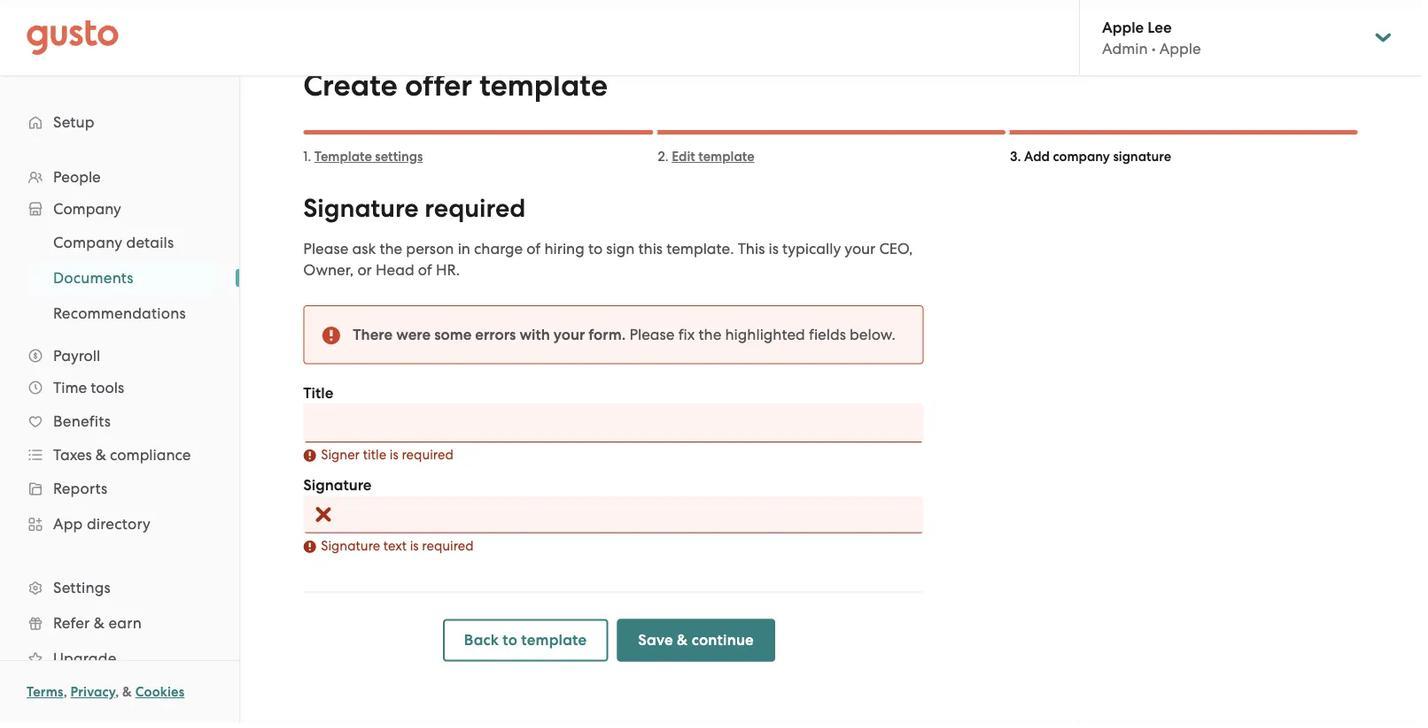 Task type: vqa. For each thing, say whether or not it's contained in the screenshot.
the Signer title is required
yes



Task type: locate. For each thing, give the bounding box(es) containing it.
& for compliance
[[96, 447, 106, 464]]

2 vertical spatial signature
[[321, 538, 380, 553]]

errors
[[475, 326, 516, 344]]

, left the privacy
[[63, 685, 67, 701]]

0 vertical spatial company
[[53, 200, 121, 218]]

& for continue
[[677, 631, 688, 649]]

0 vertical spatial template
[[479, 67, 608, 103]]

offer
[[405, 67, 472, 103]]

create offer template
[[303, 67, 608, 103]]

&
[[96, 447, 106, 464], [94, 615, 105, 633], [677, 631, 688, 649], [122, 685, 132, 701]]

& inside button
[[677, 631, 688, 649]]

list
[[0, 161, 239, 712], [0, 225, 239, 331]]

app
[[53, 516, 83, 533]]

1 vertical spatial please
[[629, 326, 675, 343]]

0 horizontal spatial please
[[303, 240, 349, 257]]

1 vertical spatial apple
[[1160, 40, 1201, 57]]

1 vertical spatial company
[[53, 234, 122, 252]]

there
[[353, 326, 393, 344]]

save & continue
[[638, 631, 754, 649]]

1 list from the top
[[0, 161, 239, 712]]

1 vertical spatial your
[[554, 326, 585, 344]]

signer title is required
[[321, 447, 453, 462]]

company
[[53, 200, 121, 218], [53, 234, 122, 252]]

to right back
[[503, 631, 517, 649]]

recommendations link
[[32, 298, 221, 330]]

of down person
[[418, 261, 432, 279]]

sign
[[606, 240, 635, 257]]

Signature text field
[[303, 496, 923, 533]]

to inside please ask the person in charge of hiring to sign this template. this is typically your ceo, owner, or head of hr.
[[588, 240, 603, 257]]

1 horizontal spatial is
[[410, 538, 419, 553]]

this
[[738, 240, 765, 257]]

0 horizontal spatial the
[[380, 240, 402, 257]]

template for back to template
[[521, 631, 587, 649]]

signature required
[[303, 193, 526, 223]]

back
[[464, 631, 499, 649]]

1 vertical spatial is
[[390, 447, 398, 462]]

1 horizontal spatial to
[[588, 240, 603, 257]]

with
[[520, 326, 550, 344]]

the inside "there were some errors with your form. please fix the highlighted fields below."
[[699, 326, 721, 343]]

2 company from the top
[[53, 234, 122, 252]]

company up "documents"
[[53, 234, 122, 252]]

list containing people
[[0, 161, 239, 712]]

refer & earn
[[53, 615, 142, 633]]

reports
[[53, 480, 108, 498]]

is right 'text'
[[410, 538, 419, 553]]

is for signature
[[410, 538, 419, 553]]

please
[[303, 240, 349, 257], [629, 326, 675, 343]]

text
[[383, 538, 407, 553]]

& right taxes
[[96, 447, 106, 464]]

please inside "there were some errors with your form. please fix the highlighted fields below."
[[629, 326, 675, 343]]

0 horizontal spatial to
[[503, 631, 517, 649]]

0 vertical spatial signature
[[303, 193, 419, 223]]

settings
[[375, 148, 423, 164]]

your left the ceo,
[[845, 240, 876, 257]]

& right save
[[677, 631, 688, 649]]

highlighted
[[725, 326, 805, 343]]

signature down signer at the bottom left
[[303, 476, 372, 494]]

1 vertical spatial the
[[699, 326, 721, 343]]

1 horizontal spatial your
[[845, 240, 876, 257]]

reports link
[[18, 473, 221, 505]]

your right with in the left of the page
[[554, 326, 585, 344]]

edit template link
[[672, 148, 754, 164]]

signature up ask
[[303, 193, 419, 223]]

please left fix
[[629, 326, 675, 343]]

privacy
[[70, 685, 115, 701]]

0 vertical spatial your
[[845, 240, 876, 257]]

1 horizontal spatial of
[[527, 240, 541, 257]]

required
[[425, 193, 526, 223], [402, 447, 453, 462], [422, 538, 474, 553]]

2 vertical spatial is
[[410, 538, 419, 553]]

1 company from the top
[[53, 200, 121, 218]]

company inside dropdown button
[[53, 200, 121, 218]]

of
[[527, 240, 541, 257], [418, 261, 432, 279]]

title
[[363, 447, 386, 462]]

person
[[406, 240, 454, 257]]

fields
[[809, 326, 846, 343]]

fix
[[678, 326, 695, 343]]

recommendations
[[53, 305, 186, 323]]

of left the hiring
[[527, 240, 541, 257]]

1 vertical spatial required
[[402, 447, 453, 462]]

required up in
[[425, 193, 526, 223]]

charge
[[474, 240, 523, 257]]

is for title
[[390, 447, 398, 462]]

1 horizontal spatial ,
[[115, 685, 119, 701]]

admin
[[1102, 40, 1148, 57]]

1 horizontal spatial the
[[699, 326, 721, 343]]

template settings
[[314, 148, 423, 164]]

add
[[1024, 148, 1050, 164]]

0 vertical spatial is
[[769, 240, 779, 257]]

required right title
[[402, 447, 453, 462]]

2 horizontal spatial is
[[769, 240, 779, 257]]

1 vertical spatial signature
[[303, 476, 372, 494]]

create
[[303, 67, 398, 103]]

the
[[380, 240, 402, 257], [699, 326, 721, 343]]

2 vertical spatial template
[[521, 631, 587, 649]]

company down people at the top left of page
[[53, 200, 121, 218]]

company button
[[18, 193, 221, 225]]

0 vertical spatial to
[[588, 240, 603, 257]]

setup
[[53, 113, 95, 131]]

is right this
[[769, 240, 779, 257]]

template.
[[666, 240, 734, 257]]

template
[[479, 67, 608, 103], [698, 148, 754, 164], [521, 631, 587, 649]]

signature text is required
[[321, 538, 474, 553]]

terms , privacy , & cookies
[[27, 685, 185, 701]]

benefits
[[53, 413, 111, 431]]

this
[[638, 240, 663, 257]]

your
[[845, 240, 876, 257], [554, 326, 585, 344]]

refer & earn link
[[18, 608, 221, 640]]

privacy link
[[70, 685, 115, 701]]

apple up admin
[[1102, 18, 1144, 36]]

,
[[63, 685, 67, 701], [115, 685, 119, 701]]

payroll button
[[18, 340, 221, 372]]

1 horizontal spatial please
[[629, 326, 675, 343]]

& inside dropdown button
[[96, 447, 106, 464]]

ask
[[352, 240, 376, 257]]

company details
[[53, 234, 174, 252]]

1 horizontal spatial apple
[[1160, 40, 1201, 57]]

setup link
[[18, 106, 221, 138]]

time tools button
[[18, 372, 221, 404]]

0 vertical spatial required
[[425, 193, 526, 223]]

is right title
[[390, 447, 398, 462]]

signature left 'text'
[[321, 538, 380, 553]]

2 list from the top
[[0, 225, 239, 331]]

apple
[[1102, 18, 1144, 36], [1160, 40, 1201, 57]]

signature
[[1113, 148, 1171, 164]]

app directory link
[[18, 509, 221, 540]]

0 horizontal spatial of
[[418, 261, 432, 279]]

0 vertical spatial please
[[303, 240, 349, 257]]

to left sign on the left top of page
[[588, 240, 603, 257]]

time tools
[[53, 379, 124, 397]]

apple lee admin • apple
[[1102, 18, 1201, 57]]

the up the head
[[380, 240, 402, 257]]

cookies
[[135, 685, 185, 701]]

signature
[[303, 193, 419, 223], [303, 476, 372, 494], [321, 538, 380, 553]]

1 vertical spatial of
[[418, 261, 432, 279]]

settings
[[53, 579, 111, 597]]

details
[[126, 234, 174, 252]]

0 horizontal spatial your
[[554, 326, 585, 344]]

0 horizontal spatial is
[[390, 447, 398, 462]]

your inside please ask the person in charge of hiring to sign this template. this is typically your ceo, owner, or head of hr.
[[845, 240, 876, 257]]

Title text field
[[303, 404, 923, 443]]

0 horizontal spatial apple
[[1102, 18, 1144, 36]]

please up the owner,
[[303, 240, 349, 257]]

taxes & compliance button
[[18, 439, 221, 471]]

0 horizontal spatial ,
[[63, 685, 67, 701]]

required right 'text'
[[422, 538, 474, 553]]

0 vertical spatial the
[[380, 240, 402, 257]]

the right fix
[[699, 326, 721, 343]]

apple right • on the right of page
[[1160, 40, 1201, 57]]

& left cookies
[[122, 685, 132, 701]]

, down upgrade link
[[115, 685, 119, 701]]

signature for signature
[[303, 476, 372, 494]]

is
[[769, 240, 779, 257], [390, 447, 398, 462], [410, 538, 419, 553]]

& left earn
[[94, 615, 105, 633]]

2 vertical spatial required
[[422, 538, 474, 553]]

the inside please ask the person in charge of hiring to sign this template. this is typically your ceo, owner, or head of hr.
[[380, 240, 402, 257]]

lee
[[1148, 18, 1172, 36]]



Task type: describe. For each thing, give the bounding box(es) containing it.
app directory
[[53, 516, 151, 533]]

people button
[[18, 161, 221, 193]]

is inside please ask the person in charge of hiring to sign this template. this is typically your ceo, owner, or head of hr.
[[769, 240, 779, 257]]

template
[[314, 148, 372, 164]]

payroll
[[53, 347, 100, 365]]

0 vertical spatial apple
[[1102, 18, 1144, 36]]

compliance
[[110, 447, 191, 464]]

& for earn
[[94, 615, 105, 633]]

save
[[638, 631, 673, 649]]

company for company details
[[53, 234, 122, 252]]

refer
[[53, 615, 90, 633]]

1 vertical spatial to
[[503, 631, 517, 649]]

1 , from the left
[[63, 685, 67, 701]]

upgrade
[[53, 650, 117, 668]]

taxes & compliance
[[53, 447, 191, 464]]

title
[[303, 384, 333, 402]]

hr.
[[436, 261, 460, 279]]

required for title
[[402, 447, 453, 462]]

terms link
[[27, 685, 63, 701]]

1 vertical spatial template
[[698, 148, 754, 164]]

required for signature
[[422, 538, 474, 553]]

below.
[[850, 326, 896, 343]]

documents link
[[32, 262, 221, 294]]

taxes
[[53, 447, 92, 464]]

company details link
[[32, 227, 221, 259]]

settings link
[[18, 572, 221, 604]]

earn
[[108, 615, 142, 633]]

cookies button
[[135, 682, 185, 703]]

add company signature
[[1024, 148, 1171, 164]]

upgrade link
[[18, 643, 221, 675]]

continue
[[692, 631, 754, 649]]

directory
[[87, 516, 151, 533]]

company for company
[[53, 200, 121, 218]]

company
[[1053, 148, 1110, 164]]

were
[[396, 326, 431, 344]]

owner,
[[303, 261, 354, 279]]

head
[[376, 261, 414, 279]]

or
[[357, 261, 372, 279]]

back to template link
[[443, 619, 608, 662]]

signer
[[321, 447, 360, 462]]

please inside please ask the person in charge of hiring to sign this template. this is typically your ceo, owner, or head of hr.
[[303, 240, 349, 257]]

benefits link
[[18, 406, 221, 438]]

template for create offer template
[[479, 67, 608, 103]]

•
[[1152, 40, 1156, 57]]

back to template
[[464, 631, 587, 649]]

time
[[53, 379, 87, 397]]

some
[[434, 326, 472, 344]]

documents
[[53, 269, 134, 287]]

signature for signature required
[[303, 193, 419, 223]]

people
[[53, 168, 101, 186]]

0 vertical spatial of
[[527, 240, 541, 257]]

save & continue button
[[617, 619, 775, 662]]

there were some errors with your form. please fix the highlighted fields below.
[[353, 326, 896, 344]]

list containing company details
[[0, 225, 239, 331]]

edit
[[672, 148, 695, 164]]

gusto navigation element
[[0, 76, 239, 724]]

in
[[458, 240, 470, 257]]

terms
[[27, 685, 63, 701]]

2 , from the left
[[115, 685, 119, 701]]

form.
[[589, 326, 626, 344]]

hiring
[[544, 240, 584, 257]]

signature for signature text is required
[[321, 538, 380, 553]]

ceo,
[[879, 240, 913, 257]]

typically
[[782, 240, 841, 257]]

home image
[[27, 20, 119, 55]]

please ask the person in charge of hiring to sign this template. this is typically your ceo, owner, or head of hr.
[[303, 240, 913, 279]]

tools
[[91, 379, 124, 397]]



